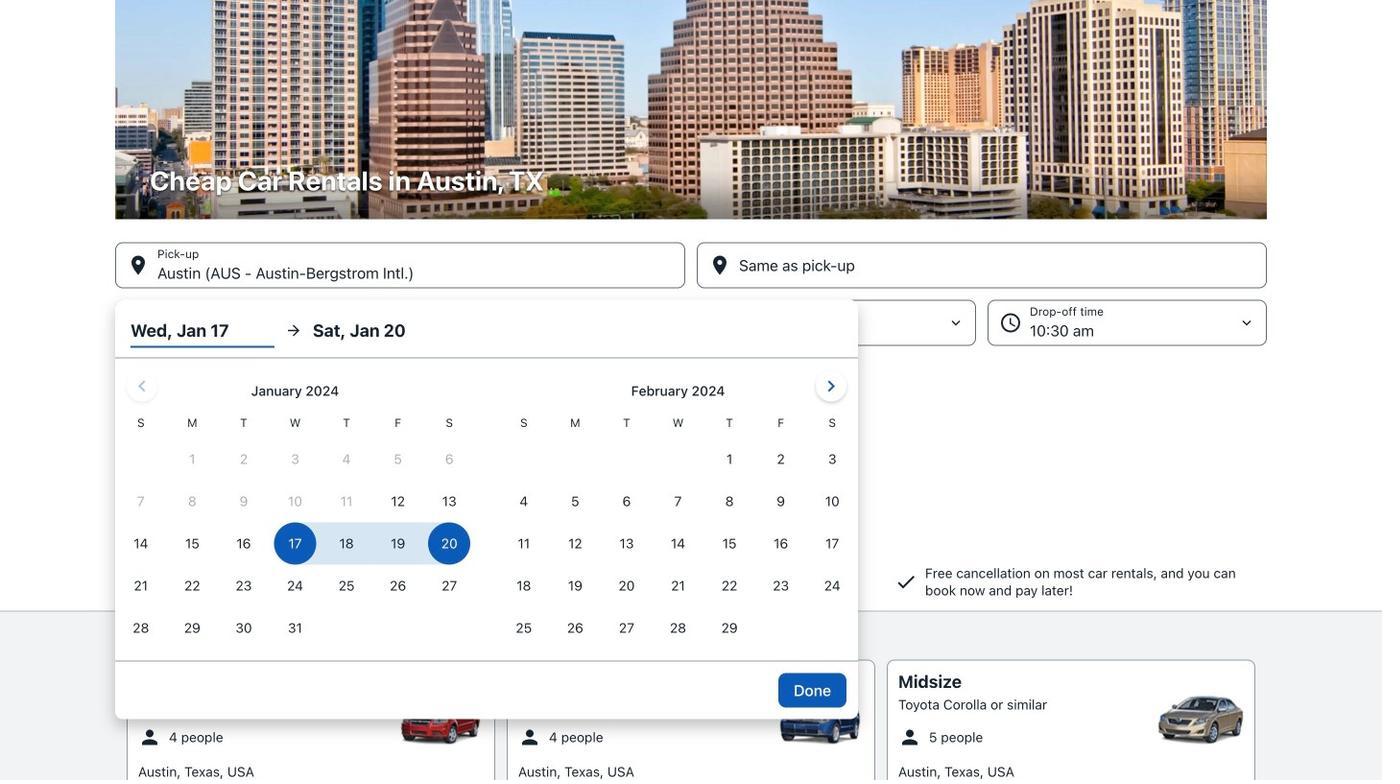 Task type: locate. For each thing, give the bounding box(es) containing it.
chevrolet spark image
[[397, 696, 484, 744]]

1 small image from the left
[[138, 726, 161, 749]]

1 horizontal spatial small image
[[898, 726, 922, 749]]

0 horizontal spatial small image
[[138, 726, 161, 749]]

ford focus image
[[778, 696, 864, 744]]

2 small image from the left
[[898, 726, 922, 749]]

toyota corolla image
[[1158, 696, 1244, 744]]

small image
[[138, 726, 161, 749], [898, 726, 922, 749]]



Task type: vqa. For each thing, say whether or not it's contained in the screenshot.
second the small icon from left
yes



Task type: describe. For each thing, give the bounding box(es) containing it.
breadcrumbs region
[[0, 0, 1382, 719]]

small image
[[518, 726, 541, 749]]

next month image
[[820, 375, 843, 398]]

previous month image
[[131, 375, 154, 398]]



